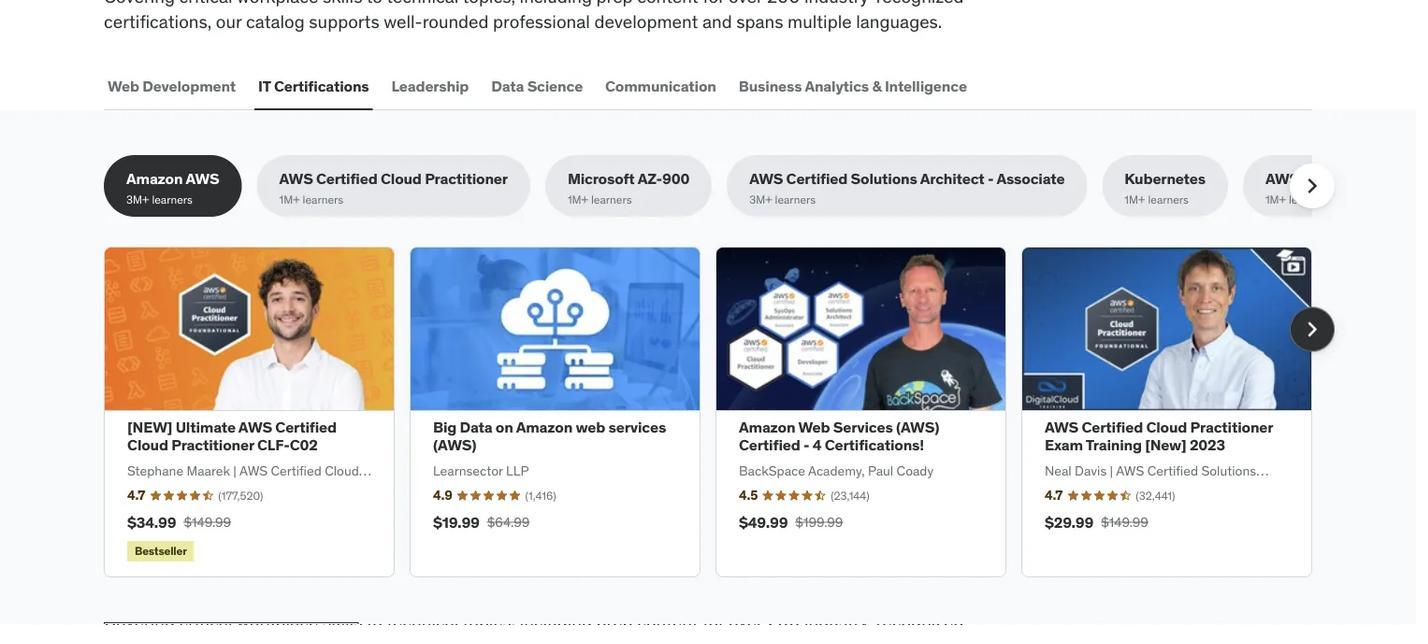 Task type: vqa. For each thing, say whether or not it's contained in the screenshot.
Access
no



Task type: describe. For each thing, give the bounding box(es) containing it.
critical
[[179, 0, 232, 7]]

amazon web services (aws) certified - 4 certifications!
[[739, 418, 939, 455]]

amazon aws 3m+ learners
[[126, 169, 219, 207]]

to
[[366, 0, 383, 7]]

&
[[872, 76, 882, 95]]

- inside amazon web services (aws) certified - 4 certifications!
[[803, 436, 809, 455]]

aws certified develop 1m+ learners
[[1265, 169, 1416, 207]]

4
[[813, 436, 822, 455]]

services
[[833, 418, 893, 437]]

well-
[[384, 10, 423, 32]]

[new]
[[1145, 436, 1187, 455]]

communication button
[[602, 64, 720, 109]]

aws for aws certified solutions architect - associate 3m+ learners
[[749, 169, 783, 189]]

aws for aws certified cloud practitioner 1m+ learners
[[279, 169, 313, 189]]

web inside 'button'
[[108, 76, 139, 95]]

- inside aws certified solutions architect - associate 3m+ learners
[[988, 169, 994, 189]]

kubernetes 1m+ learners
[[1125, 169, 1206, 207]]

leadership
[[391, 76, 469, 95]]

it
[[258, 76, 271, 95]]

technical
[[387, 0, 459, 7]]

topic filters element
[[104, 155, 1416, 217]]

learners inside aws certified solutions architect - associate 3m+ learners
[[775, 193, 816, 207]]

practitioner inside [new] ultimate aws certified cloud practitioner clf-c02
[[171, 436, 254, 455]]

amazon for amazon aws 3m+ learners
[[126, 169, 183, 189]]

develop
[[1367, 169, 1416, 189]]

aws for aws certified develop 1m+ learners
[[1265, 169, 1299, 189]]

business
[[739, 76, 802, 95]]

certified for aws certified cloud practitioner exam training [new] 2023
[[1082, 418, 1143, 437]]

architect
[[920, 169, 985, 189]]

ultimate
[[176, 418, 236, 437]]

certifications
[[274, 76, 369, 95]]

aws certified cloud practitioner exam training [new] 2023
[[1045, 418, 1273, 455]]

data science button
[[488, 64, 587, 109]]

rounded
[[423, 10, 489, 32]]

certifications!
[[825, 436, 924, 455]]

web
[[576, 418, 605, 437]]

recognized
[[876, 0, 964, 7]]

[new] ultimate aws certified cloud practitioner clf-c02 link
[[127, 418, 337, 455]]

workplace
[[237, 0, 318, 7]]

certified for aws certified develop 1m+ learners
[[1302, 169, 1364, 189]]

covering
[[104, 0, 175, 7]]

it certifications button
[[254, 64, 373, 109]]

(aws) inside big data on amazon web services (aws)
[[433, 436, 476, 455]]

web development
[[108, 76, 236, 95]]

big data on amazon web services (aws) link
[[433, 418, 666, 455]]

3m+ inside aws certified solutions architect - associate 3m+ learners
[[749, 193, 772, 207]]

certified inside [new] ultimate aws certified cloud practitioner clf-c02
[[275, 418, 337, 437]]

intelligence
[[885, 76, 967, 95]]

practitioner for aws certified cloud practitioner 1m+ learners
[[425, 169, 508, 189]]

it certifications
[[258, 76, 369, 95]]

big
[[433, 418, 457, 437]]

aws certified solutions architect - associate 3m+ learners
[[749, 169, 1065, 207]]

development
[[142, 76, 236, 95]]

1m+ inside kubernetes 1m+ learners
[[1125, 193, 1145, 207]]

spans
[[736, 10, 783, 32]]

web inside amazon web services (aws) certified - 4 certifications!
[[798, 418, 830, 437]]

topics,
[[463, 0, 515, 7]]

on
[[496, 418, 513, 437]]

certified for aws certified cloud practitioner 1m+ learners
[[316, 169, 378, 189]]

amazon web services (aws) certified - 4 certifications! link
[[739, 418, 939, 455]]

microsoft
[[568, 169, 635, 189]]

[new]
[[127, 418, 172, 437]]

solutions
[[851, 169, 917, 189]]

prep
[[596, 0, 633, 7]]

business analytics & intelligence button
[[735, 64, 971, 109]]

1m+ inside aws certified cloud practitioner 1m+ learners
[[279, 193, 300, 207]]

az-
[[638, 169, 662, 189]]

2023
[[1190, 436, 1225, 455]]



Task type: locate. For each thing, give the bounding box(es) containing it.
clf-
[[257, 436, 290, 455]]

amazon inside amazon web services (aws) certified - 4 certifications!
[[739, 418, 795, 437]]

2 3m+ from the left
[[749, 193, 772, 207]]

professional
[[493, 10, 590, 32]]

kubernetes
[[1125, 169, 1206, 189]]

3 learners from the left
[[591, 193, 632, 207]]

practitioner for aws certified cloud practitioner exam training [new] 2023
[[1190, 418, 1273, 437]]

4 learners from the left
[[775, 193, 816, 207]]

1 horizontal spatial practitioner
[[425, 169, 508, 189]]

5 learners from the left
[[1148, 193, 1189, 207]]

big data on amazon web services (aws)
[[433, 418, 666, 455]]

amazon inside big data on amazon web services (aws)
[[516, 418, 573, 437]]

-
[[988, 169, 994, 189], [803, 436, 809, 455]]

amazon for amazon web services (aws) certified - 4 certifications!
[[739, 418, 795, 437]]

certified for aws certified solutions architect - associate 3m+ learners
[[786, 169, 848, 189]]

2 learners from the left
[[303, 193, 343, 207]]

certified inside aws certified develop 1m+ learners
[[1302, 169, 1364, 189]]

1 3m+ from the left
[[126, 193, 149, 207]]

0 horizontal spatial 3m+
[[126, 193, 149, 207]]

practitioner inside aws certified cloud practitioner exam training [new] 2023
[[1190, 418, 1273, 437]]

0 vertical spatial web
[[108, 76, 139, 95]]

(aws) left on
[[433, 436, 476, 455]]

learners
[[152, 193, 193, 207], [303, 193, 343, 207], [591, 193, 632, 207], [775, 193, 816, 207], [1148, 193, 1189, 207], [1289, 193, 1330, 207]]

skills
[[323, 0, 362, 7]]

0 horizontal spatial -
[[803, 436, 809, 455]]

catalog
[[246, 10, 305, 32]]

aws
[[186, 169, 219, 189], [279, 169, 313, 189], [749, 169, 783, 189], [1265, 169, 1299, 189], [238, 418, 272, 437], [1045, 418, 1079, 437]]

our
[[216, 10, 242, 32]]

(aws) inside amazon web services (aws) certified - 4 certifications!
[[896, 418, 939, 437]]

web
[[108, 76, 139, 95], [798, 418, 830, 437]]

2 horizontal spatial cloud
[[1146, 418, 1187, 437]]

practitioner
[[425, 169, 508, 189], [1190, 418, 1273, 437], [171, 436, 254, 455]]

1 horizontal spatial -
[[988, 169, 994, 189]]

3m+ inside amazon aws 3m+ learners
[[126, 193, 149, 207]]

0 horizontal spatial web
[[108, 76, 139, 95]]

aws for aws certified cloud practitioner exam training [new] 2023
[[1045, 418, 1079, 437]]

1 horizontal spatial amazon
[[516, 418, 573, 437]]

microsoft az-900 1m+ learners
[[568, 169, 690, 207]]

aws certified cloud practitioner exam training [new] 2023 link
[[1045, 418, 1273, 455]]

1 horizontal spatial web
[[798, 418, 830, 437]]

2 horizontal spatial amazon
[[739, 418, 795, 437]]

(aws) right the services
[[896, 418, 939, 437]]

aws certified cloud practitioner 1m+ learners
[[279, 169, 508, 207]]

cloud
[[381, 169, 422, 189], [1146, 418, 1187, 437], [127, 436, 168, 455]]

1 1m+ from the left
[[279, 193, 300, 207]]

data inside button
[[491, 76, 524, 95]]

industry-
[[804, 0, 876, 7]]

1 vertical spatial data
[[460, 418, 493, 437]]

languages.
[[856, 10, 942, 32]]

3m+
[[126, 193, 149, 207], [749, 193, 772, 207]]

learners inside microsoft az-900 1m+ learners
[[591, 193, 632, 207]]

certified
[[316, 169, 378, 189], [786, 169, 848, 189], [1302, 169, 1364, 189], [275, 418, 337, 437], [1082, 418, 1143, 437], [739, 436, 800, 455]]

cloud inside [new] ultimate aws certified cloud practitioner clf-c02
[[127, 436, 168, 455]]

0 vertical spatial data
[[491, 76, 524, 95]]

cloud for training
[[1146, 418, 1187, 437]]

0 horizontal spatial practitioner
[[171, 436, 254, 455]]

learners inside kubernetes 1m+ learners
[[1148, 193, 1189, 207]]

services
[[608, 418, 666, 437]]

0 horizontal spatial (aws)
[[433, 436, 476, 455]]

communication
[[605, 76, 716, 95]]

1 horizontal spatial cloud
[[381, 169, 422, 189]]

0 horizontal spatial amazon
[[126, 169, 183, 189]]

1 vertical spatial -
[[803, 436, 809, 455]]

aws inside aws certified develop 1m+ learners
[[1265, 169, 1299, 189]]

associate
[[997, 169, 1065, 189]]

amazon inside amazon aws 3m+ learners
[[126, 169, 183, 189]]

web left the services
[[798, 418, 830, 437]]

aws inside aws certified cloud practitioner 1m+ learners
[[279, 169, 313, 189]]

certified inside aws certified solutions architect - associate 3m+ learners
[[786, 169, 848, 189]]

cloud inside aws certified cloud practitioner exam training [new] 2023
[[1146, 418, 1187, 437]]

training
[[1086, 436, 1142, 455]]

practitioner inside aws certified cloud practitioner 1m+ learners
[[425, 169, 508, 189]]

next image
[[1297, 315, 1327, 345]]

certifications,
[[104, 10, 212, 32]]

0 horizontal spatial cloud
[[127, 436, 168, 455]]

web left development
[[108, 76, 139, 95]]

including
[[520, 0, 592, 7]]

over
[[729, 0, 763, 7]]

certified inside aws certified cloud practitioner exam training [new] 2023
[[1082, 418, 1143, 437]]

2 1m+ from the left
[[568, 193, 588, 207]]

0 vertical spatial -
[[988, 169, 994, 189]]

- left 4
[[803, 436, 809, 455]]

multiple
[[788, 10, 852, 32]]

1m+ inside aws certified develop 1m+ learners
[[1265, 193, 1286, 207]]

aws inside aws certified cloud practitioner exam training [new] 2023
[[1045, 418, 1079, 437]]

200
[[767, 0, 800, 7]]

2 horizontal spatial practitioner
[[1190, 418, 1273, 437]]

certified inside aws certified cloud practitioner 1m+ learners
[[316, 169, 378, 189]]

certified inside amazon web services (aws) certified - 4 certifications!
[[739, 436, 800, 455]]

1 vertical spatial web
[[798, 418, 830, 437]]

1m+
[[279, 193, 300, 207], [568, 193, 588, 207], [1125, 193, 1145, 207], [1265, 193, 1286, 207]]

covering critical workplace skills to technical topics, including prep content for over 200 industry-recognized certifications, our catalog supports well-rounded professional development and spans multiple languages.
[[104, 0, 964, 32]]

web development button
[[104, 64, 240, 109]]

science
[[527, 76, 583, 95]]

1 horizontal spatial (aws)
[[896, 418, 939, 437]]

next image
[[1297, 171, 1327, 201]]

6 learners from the left
[[1289, 193, 1330, 207]]

exam
[[1045, 436, 1083, 455]]

3 1m+ from the left
[[1125, 193, 1145, 207]]

data science
[[491, 76, 583, 95]]

carousel element
[[104, 247, 1335, 578]]

learners inside aws certified develop 1m+ learners
[[1289, 193, 1330, 207]]

learners inside aws certified cloud practitioner 1m+ learners
[[303, 193, 343, 207]]

1 learners from the left
[[152, 193, 193, 207]]

1m+ inside microsoft az-900 1m+ learners
[[568, 193, 588, 207]]

supports
[[309, 10, 379, 32]]

leadership button
[[388, 64, 473, 109]]

c02
[[290, 436, 318, 455]]

and
[[702, 10, 732, 32]]

learners inside amazon aws 3m+ learners
[[152, 193, 193, 207]]

cloud inside aws certified cloud practitioner 1m+ learners
[[381, 169, 422, 189]]

data left on
[[460, 418, 493, 437]]

content
[[637, 0, 698, 7]]

[new] ultimate aws certified cloud practitioner clf-c02
[[127, 418, 337, 455]]

1 horizontal spatial 3m+
[[749, 193, 772, 207]]

data left science
[[491, 76, 524, 95]]

data inside big data on amazon web services (aws)
[[460, 418, 493, 437]]

data
[[491, 76, 524, 95], [460, 418, 493, 437]]

amazon
[[126, 169, 183, 189], [516, 418, 573, 437], [739, 418, 795, 437]]

900
[[662, 169, 690, 189]]

for
[[703, 0, 724, 7]]

analytics
[[805, 76, 869, 95]]

- right architect
[[988, 169, 994, 189]]

4 1m+ from the left
[[1265, 193, 1286, 207]]

(aws)
[[896, 418, 939, 437], [433, 436, 476, 455]]

cloud for learners
[[381, 169, 422, 189]]

business analytics & intelligence
[[739, 76, 967, 95]]

development
[[594, 10, 698, 32]]

aws inside [new] ultimate aws certified cloud practitioner clf-c02
[[238, 418, 272, 437]]

aws inside amazon aws 3m+ learners
[[186, 169, 219, 189]]

aws inside aws certified solutions architect - associate 3m+ learners
[[749, 169, 783, 189]]



